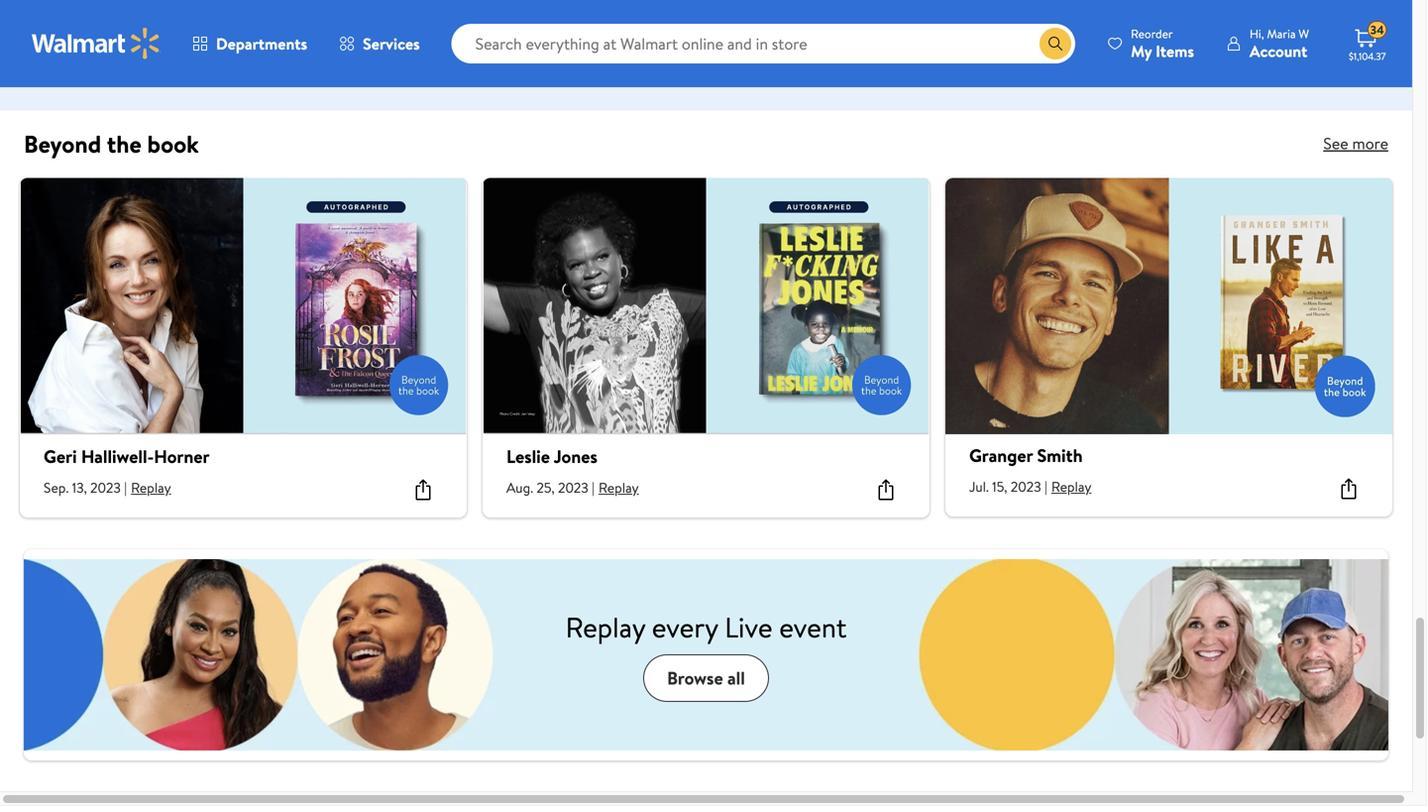 Task type: vqa. For each thing, say whether or not it's contained in the screenshot.
The Frequent
no



Task type: locate. For each thing, give the bounding box(es) containing it.
replay for geri halliwell-horner
[[131, 478, 171, 497]]

search icon image
[[1048, 36, 1064, 52]]

| for granger smith
[[1045, 477, 1048, 496]]

0 horizontal spatial amber
[[77, 11, 117, 31]]

1 horizontal spatial amber
[[995, 11, 1035, 31]]

austin
[[121, 11, 159, 31], [1039, 11, 1077, 31]]

amber for 2,
[[995, 11, 1035, 31]]

0 horizontal spatial share actions image
[[411, 478, 435, 502]]

| for with ryan orlick
[[585, 39, 588, 58]]

my
[[1131, 40, 1152, 62]]

2 share actions image from the left
[[874, 478, 898, 502]]

orlick
[[208, 11, 244, 31], [565, 11, 602, 31]]

replay for with ryan orlick
[[592, 39, 632, 58]]

34
[[1371, 22, 1385, 38]]

walmart image for geri
[[20, 178, 467, 435]]

replay link down with amber austin & ryan orlick
[[130, 39, 175, 71]]

replay link for with ryan orlick
[[588, 39, 632, 71]]

replay down with amber austin & ryan orlick
[[134, 39, 175, 58]]

1 horizontal spatial share actions image
[[874, 478, 898, 502]]

replay every live event
[[566, 608, 847, 646]]

all
[[728, 666, 745, 691]]

1 austin from the left
[[121, 11, 159, 31]]

share actions image for leslie jones
[[874, 478, 898, 502]]

see more link
[[1324, 132, 1389, 154]]

replay for leslie jones
[[599, 478, 639, 497]]

1 horizontal spatial ryan
[[532, 11, 561, 31]]

2023 right 15,
[[1011, 477, 1042, 496]]

with up nov. 19, 2023 | replay
[[503, 11, 528, 31]]

2023 for with ryan orlick
[[551, 39, 582, 58]]

2 nov. from the left
[[966, 39, 993, 58]]

| down jones
[[592, 478, 595, 497]]

nov. left the '2,'
[[966, 39, 993, 58]]

replay link down with ryan orlick
[[588, 39, 632, 71]]

1 horizontal spatial with
[[503, 11, 528, 31]]

replay link down jones
[[595, 478, 639, 510]]

| down with amber austin & ryan orlick
[[128, 39, 130, 58]]

2 horizontal spatial with
[[966, 11, 991, 31]]

orlick up departments
[[208, 11, 244, 31]]

walmart image for leslie
[[483, 178, 930, 435]]

2 amber from the left
[[995, 11, 1035, 31]]

replay link down with amber austin at the top right of the page
[[1047, 39, 1091, 71]]

browse all link
[[644, 654, 769, 702]]

replay
[[134, 39, 175, 58], [592, 39, 632, 58], [1051, 39, 1091, 58], [1052, 477, 1092, 496], [131, 478, 171, 497], [599, 478, 639, 497], [566, 608, 645, 646]]

walmart image for granger
[[946, 178, 1393, 434]]

13,
[[72, 478, 87, 497]]

horner
[[154, 444, 210, 469]]

halliwell-
[[81, 444, 154, 469]]

browse
[[667, 666, 723, 691]]

0 horizontal spatial orlick
[[208, 11, 244, 31]]

with amber austin & ryan orlick
[[48, 11, 244, 31]]

0 horizontal spatial with
[[48, 11, 73, 31]]

amber up nov. 2, 2023 | replay
[[995, 11, 1035, 31]]

| left search icon
[[1044, 39, 1047, 58]]

see more
[[1324, 132, 1389, 154]]

w
[[1299, 25, 1310, 42]]

replay down with amber austin at the top right of the page
[[1051, 39, 1091, 58]]

replay link for leslie jones
[[595, 478, 639, 510]]

1 orlick from the left
[[208, 11, 244, 31]]

book
[[147, 127, 199, 161]]

2023 right "11,"
[[94, 39, 124, 58]]

with up nov. 2, 2023 | replay
[[966, 11, 991, 31]]

amber
[[77, 11, 117, 31], [995, 11, 1035, 31]]

share actions image for geri halliwell-horner
[[411, 478, 435, 502]]

share actions image left the aug.
[[411, 478, 435, 502]]

live
[[725, 608, 773, 646]]

|
[[128, 39, 130, 58], [585, 39, 588, 58], [1044, 39, 1047, 58], [1045, 477, 1048, 496], [124, 478, 127, 497], [592, 478, 595, 497]]

2 austin from the left
[[1039, 11, 1077, 31]]

austin left &
[[121, 11, 159, 31]]

0 horizontal spatial ryan
[[174, 11, 204, 31]]

2023 right 19,
[[551, 39, 582, 58]]

hi, maria w account
[[1250, 25, 1310, 62]]

share actions image left jul.
[[874, 478, 898, 502]]

2023 right the 13,
[[90, 478, 121, 497]]

2 orlick from the left
[[565, 11, 602, 31]]

see
[[1324, 132, 1349, 154]]

1 horizontal spatial orlick
[[565, 11, 602, 31]]

2 ryan from the left
[[532, 11, 561, 31]]

| down with ryan orlick
[[585, 39, 588, 58]]

departments
[[216, 33, 307, 55]]

11,
[[78, 39, 90, 58]]

beyond the book
[[24, 127, 199, 161]]

| for with amber austin
[[1044, 39, 1047, 58]]

&
[[162, 11, 171, 31]]

0 horizontal spatial nov.
[[503, 39, 530, 58]]

reorder my items
[[1131, 25, 1195, 62]]

1 horizontal spatial nov.
[[966, 39, 993, 58]]

1 with from the left
[[48, 11, 73, 31]]

3 with from the left
[[966, 11, 991, 31]]

sep. 13, 2023 | replay
[[44, 478, 171, 497]]

replay down geri halliwell-horner
[[131, 478, 171, 497]]

aug. 25, 2023 | replay
[[507, 478, 639, 497]]

replay link down geri halliwell-horner
[[127, 478, 171, 510]]

2023 right 25,
[[558, 478, 589, 497]]

1 amber from the left
[[77, 11, 117, 31]]

nov. left 19,
[[503, 39, 530, 58]]

replay down with ryan orlick
[[592, 39, 632, 58]]

replay link
[[130, 39, 175, 71], [588, 39, 632, 71], [1047, 39, 1091, 71], [1048, 477, 1092, 509], [127, 478, 171, 510], [595, 478, 639, 510]]

with up dec.
[[48, 11, 73, 31]]

2 with from the left
[[503, 11, 528, 31]]

granger
[[970, 443, 1033, 468]]

with for with ryan orlick
[[503, 11, 528, 31]]

replay for with amber austin
[[1051, 39, 1091, 58]]

dec.
[[48, 39, 75, 58]]

0 horizontal spatial austin
[[121, 11, 159, 31]]

2023 right the '2,'
[[1010, 39, 1041, 58]]

1 share actions image from the left
[[411, 478, 435, 502]]

1 horizontal spatial austin
[[1039, 11, 1077, 31]]

replay for granger smith
[[1052, 477, 1092, 496]]

ryan right &
[[174, 11, 204, 31]]

dec. 11, 2023 | replay
[[48, 39, 175, 58]]

nov.
[[503, 39, 530, 58], [966, 39, 993, 58]]

| for leslie jones
[[592, 478, 595, 497]]

| down smith
[[1045, 477, 1048, 496]]

share actions image
[[411, 478, 435, 502], [874, 478, 898, 502]]

2023
[[94, 39, 124, 58], [551, 39, 582, 58], [1010, 39, 1041, 58], [1011, 477, 1042, 496], [90, 478, 121, 497], [558, 478, 589, 497]]

orlick up nov. 19, 2023 | replay
[[565, 11, 602, 31]]

replay down smith
[[1052, 477, 1092, 496]]

geri halliwell-horner
[[44, 444, 210, 469]]

| down geri halliwell-horner
[[124, 478, 127, 497]]

replay link down smith
[[1048, 477, 1092, 509]]

ryan up 19,
[[532, 11, 561, 31]]

smith
[[1037, 443, 1083, 468]]

walmart image
[[32, 28, 161, 59], [20, 178, 467, 435], [483, 178, 930, 435], [946, 178, 1393, 434]]

1 nov. from the left
[[503, 39, 530, 58]]

browse all
[[667, 666, 745, 691]]

ryan
[[174, 11, 204, 31], [532, 11, 561, 31]]

jul. 15, 2023 | replay
[[970, 477, 1092, 496]]

account
[[1250, 40, 1308, 62]]

replay right 25,
[[599, 478, 639, 497]]

$1,104.37
[[1349, 50, 1386, 63]]

with
[[48, 11, 73, 31], [503, 11, 528, 31], [966, 11, 991, 31]]

austin up search icon
[[1039, 11, 1077, 31]]

leslie
[[507, 444, 550, 469]]

Search search field
[[452, 24, 1076, 63]]

amber up "11,"
[[77, 11, 117, 31]]

geri
[[44, 444, 77, 469]]



Task type: describe. For each thing, give the bounding box(es) containing it.
with amber austin
[[966, 11, 1077, 31]]

15,
[[993, 477, 1008, 496]]

replay link for granger smith
[[1048, 477, 1092, 509]]

austin for nov. 2, 2023
[[1039, 11, 1077, 31]]

granger smith
[[970, 443, 1083, 468]]

1 ryan from the left
[[174, 11, 204, 31]]

replay for with amber austin & ryan orlick
[[134, 39, 175, 58]]

25,
[[537, 478, 555, 497]]

replay every live event image
[[24, 549, 1389, 760]]

austin for dec. 11, 2023
[[121, 11, 159, 31]]

sep.
[[44, 478, 69, 497]]

departments button
[[176, 20, 323, 67]]

2023 for geri halliwell-horner
[[90, 478, 121, 497]]

jones
[[554, 444, 598, 469]]

19,
[[533, 39, 548, 58]]

services button
[[323, 20, 436, 67]]

jul.
[[970, 477, 989, 496]]

nov. 19, 2023 | replay
[[503, 39, 632, 58]]

amber for 11,
[[77, 11, 117, 31]]

with for with amber austin & ryan orlick
[[48, 11, 73, 31]]

share actions image
[[1337, 477, 1361, 501]]

items
[[1156, 40, 1195, 62]]

aug.
[[507, 478, 533, 497]]

replay link for with amber austin
[[1047, 39, 1091, 71]]

replay link for with amber austin & ryan orlick
[[130, 39, 175, 71]]

| for geri halliwell-horner
[[124, 478, 127, 497]]

with ryan orlick
[[503, 11, 602, 31]]

event
[[780, 608, 847, 646]]

the
[[107, 127, 142, 161]]

nov. 2, 2023 | replay
[[966, 39, 1091, 58]]

Walmart Site-Wide search field
[[452, 24, 1076, 63]]

more
[[1353, 132, 1389, 154]]

nov. for nov. 19, 2023
[[503, 39, 530, 58]]

services
[[363, 33, 420, 55]]

beyond
[[24, 127, 101, 161]]

every
[[652, 608, 718, 646]]

| for with amber austin & ryan orlick
[[128, 39, 130, 58]]

2023 for granger smith
[[1011, 477, 1042, 496]]

hi,
[[1250, 25, 1265, 42]]

nov. for nov. 2, 2023
[[966, 39, 993, 58]]

replay link for geri halliwell-horner
[[127, 478, 171, 510]]

maria
[[1267, 25, 1296, 42]]

2023 for leslie jones
[[558, 478, 589, 497]]

with for with amber austin
[[966, 11, 991, 31]]

leslie jones
[[507, 444, 598, 469]]

2,
[[996, 39, 1007, 58]]

2023 for with amber austin
[[1010, 39, 1041, 58]]

reorder
[[1131, 25, 1173, 42]]

2023 for with amber austin & ryan orlick
[[94, 39, 124, 58]]

replay left the every
[[566, 608, 645, 646]]



